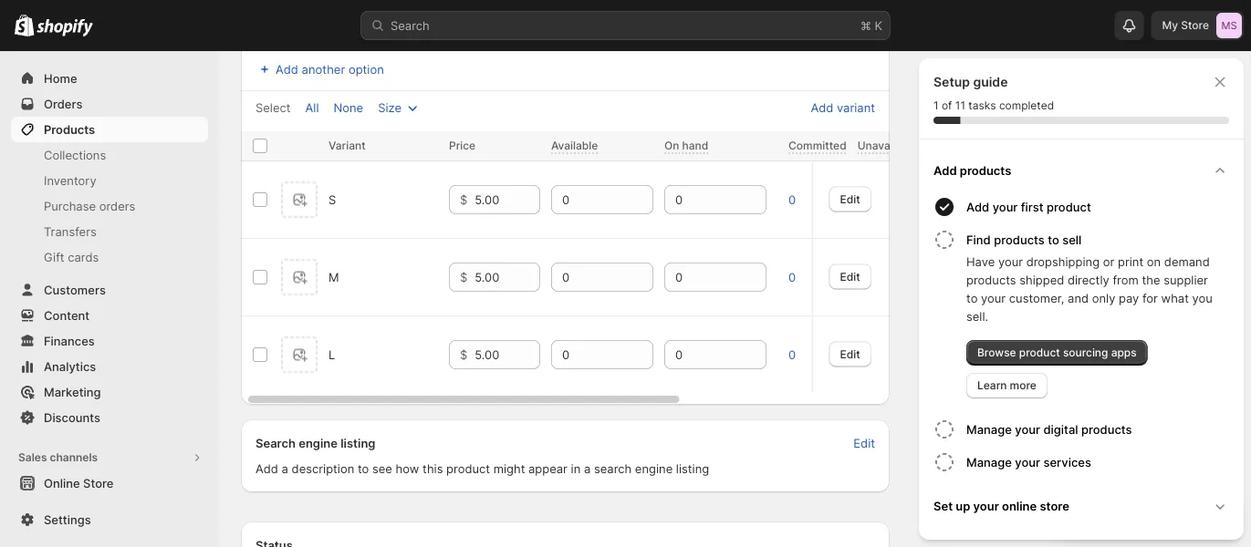 Task type: vqa. For each thing, say whether or not it's contained in the screenshot.
grid to the right
no



Task type: describe. For each thing, give the bounding box(es) containing it.
digital
[[1044, 423, 1079, 437]]

completed
[[1000, 99, 1055, 112]]

directly
[[1068, 273, 1110, 287]]

customer,
[[1010, 291, 1065, 305]]

in
[[571, 462, 581, 476]]

your for dropshipping
[[999, 255, 1024, 269]]

browse product sourcing apps link
[[967, 341, 1149, 366]]

your for first
[[993, 200, 1019, 214]]

more
[[1011, 379, 1037, 393]]

0 button for m
[[780, 263, 824, 292]]

add your first product
[[967, 200, 1092, 214]]

online store button
[[0, 471, 219, 497]]

services
[[1044, 456, 1092, 470]]

purchase
[[44, 199, 96, 213]]

sales channels
[[18, 452, 98, 465]]

gift cards link
[[11, 245, 208, 270]]

find
[[967, 233, 992, 247]]

analytics
[[44, 360, 96, 374]]

on hand
[[665, 139, 709, 153]]

collections link
[[11, 142, 208, 168]]

content
[[44, 309, 90, 323]]

add another option button
[[245, 57, 395, 82]]

the
[[1143, 273, 1161, 287]]

options element containing l
[[329, 348, 335, 362]]

options element containing s
[[329, 193, 336, 207]]

⌘ k
[[861, 18, 883, 32]]

variant
[[837, 100, 876, 115]]

your up sell.
[[982, 291, 1007, 305]]

products inside the have your dropshipping or print on demand products shipped directly from the supplier to your customer, and only pay for what you sell.
[[967, 273, 1017, 287]]

mark manage your services as done image
[[934, 452, 956, 474]]

another
[[302, 62, 345, 76]]

have your dropshipping or print on demand products shipped directly from the supplier to your customer, and only pay for what you sell.
[[967, 255, 1213, 324]]

online store
[[44, 477, 114, 491]]

none
[[334, 100, 364, 115]]

my store image
[[1217, 13, 1243, 38]]

your for services
[[1016, 456, 1041, 470]]

online store link
[[11, 471, 208, 497]]

mark manage your digital products as done image
[[934, 419, 956, 441]]

store for my store
[[1182, 19, 1210, 32]]

edit for l
[[841, 348, 861, 361]]

my
[[1163, 19, 1179, 32]]

set up your online store
[[934, 500, 1070, 514]]

demand
[[1165, 255, 1211, 269]]

find products to sell button
[[967, 224, 1237, 253]]

$ for s
[[460, 193, 468, 207]]

online
[[1003, 500, 1038, 514]]

0 for l
[[789, 348, 796, 362]]

settings
[[44, 513, 91, 527]]

inventory link
[[11, 168, 208, 194]]

discounts
[[44, 411, 100, 425]]

set
[[934, 500, 953, 514]]

inventory
[[44, 174, 96, 188]]

learn
[[978, 379, 1008, 393]]

manage for manage your services
[[967, 456, 1013, 470]]

edit link for s
[[830, 187, 872, 212]]

finances
[[44, 334, 95, 348]]

edit for s
[[841, 192, 861, 206]]

1 a from the left
[[282, 462, 288, 476]]

orders
[[44, 97, 83, 111]]

add for add variant
[[811, 100, 834, 115]]

sales channels button
[[11, 446, 208, 471]]

supplier
[[1164, 273, 1209, 287]]

guide
[[974, 74, 1009, 90]]

committed
[[789, 139, 847, 153]]

1 of 11 tasks completed
[[934, 99, 1055, 112]]

setup
[[934, 74, 971, 90]]

transfers
[[44, 225, 97, 239]]

products
[[44, 122, 95, 137]]

search
[[594, 462, 632, 476]]

search for search engine listing
[[256, 437, 296, 451]]

to inside 'button'
[[1048, 233, 1060, 247]]

shopify image
[[37, 19, 93, 37]]

from
[[1114, 273, 1139, 287]]

manage your services button
[[967, 447, 1237, 479]]

variant
[[329, 139, 366, 153]]

home link
[[11, 66, 208, 91]]

products link
[[11, 117, 208, 142]]

add variant
[[811, 100, 876, 115]]

sales
[[18, 452, 47, 465]]

1 horizontal spatial engine
[[635, 462, 673, 476]]

this
[[423, 462, 443, 476]]

sell.
[[967, 310, 989, 324]]

add a description to see how this product might appear in a search engine listing
[[256, 462, 710, 476]]

add for add your first product
[[967, 200, 990, 214]]

$ for m
[[460, 270, 468, 284]]

unavailable
[[858, 139, 919, 153]]

print
[[1119, 255, 1144, 269]]

1 vertical spatial product
[[1020, 347, 1061, 360]]

option
[[349, 62, 384, 76]]

only
[[1093, 291, 1116, 305]]

find products to sell element
[[931, 253, 1237, 399]]

for
[[1143, 291, 1159, 305]]

search engine listing
[[256, 437, 376, 451]]

add for add another option
[[276, 62, 299, 76]]

on
[[665, 139, 680, 153]]

products inside button
[[961, 163, 1012, 178]]

transfers link
[[11, 219, 208, 245]]

first
[[1022, 200, 1044, 214]]

add products
[[934, 163, 1012, 178]]

up
[[956, 500, 971, 514]]

orders link
[[11, 91, 208, 117]]



Task type: locate. For each thing, give the bounding box(es) containing it.
online
[[44, 477, 80, 491]]

hand
[[683, 139, 709, 153]]

2 a from the left
[[584, 462, 591, 476]]

0 horizontal spatial listing
[[341, 437, 376, 451]]

add up find
[[967, 200, 990, 214]]

store for online store
[[83, 477, 114, 491]]

store down 'sales channels' button
[[83, 477, 114, 491]]

product up the sell
[[1048, 200, 1092, 214]]

0 vertical spatial product
[[1048, 200, 1092, 214]]

listing right search
[[677, 462, 710, 476]]

product inside button
[[1048, 200, 1092, 214]]

$ text field for m
[[475, 263, 541, 292]]

2 vertical spatial product
[[447, 462, 490, 476]]

purchase orders
[[44, 199, 135, 213]]

0 horizontal spatial engine
[[299, 437, 338, 451]]

3 0 from the top
[[789, 348, 796, 362]]

0 vertical spatial search
[[391, 18, 430, 32]]

manage for manage your digital products
[[967, 423, 1013, 437]]

to
[[1048, 233, 1060, 247], [967, 291, 978, 305], [358, 462, 369, 476]]

1 vertical spatial 0 button
[[780, 263, 824, 292]]

$ for l
[[460, 348, 468, 362]]

0 horizontal spatial to
[[358, 462, 369, 476]]

your left first
[[993, 200, 1019, 214]]

3 0 button from the top
[[780, 341, 824, 370]]

a right in
[[584, 462, 591, 476]]

see
[[373, 462, 393, 476]]

edit link for m
[[830, 264, 872, 290]]

products down have
[[967, 273, 1017, 287]]

search
[[391, 18, 430, 32], [256, 437, 296, 451]]

add left another
[[276, 62, 299, 76]]

$ text field for s
[[475, 185, 541, 215]]

how
[[396, 462, 419, 476]]

edit for m
[[841, 270, 861, 283]]

marketing
[[44, 385, 101, 400]]

1 edit link from the top
[[830, 187, 872, 212]]

your inside manage your digital products 'button'
[[1016, 423, 1041, 437]]

1 vertical spatial 0
[[789, 270, 796, 284]]

select
[[256, 100, 291, 115]]

your
[[993, 200, 1019, 214], [999, 255, 1024, 269], [982, 291, 1007, 305], [1016, 423, 1041, 437], [1016, 456, 1041, 470], [974, 500, 1000, 514]]

1 0 from the top
[[789, 193, 796, 207]]

l up option
[[367, 15, 373, 28]]

1 vertical spatial to
[[967, 291, 978, 305]]

to up sell.
[[967, 291, 978, 305]]

2 vertical spatial edit link
[[830, 342, 872, 367]]

1 vertical spatial store
[[83, 477, 114, 491]]

1 vertical spatial manage
[[967, 456, 1013, 470]]

cards
[[68, 250, 99, 264]]

0 vertical spatial options element
[[329, 193, 336, 207]]

1 horizontal spatial listing
[[677, 462, 710, 476]]

to left see
[[358, 462, 369, 476]]

product right the this
[[447, 462, 490, 476]]

available
[[552, 139, 598, 153]]

manage your digital products button
[[967, 414, 1237, 447]]

setup guide dialog
[[920, 58, 1245, 548]]

1 vertical spatial engine
[[635, 462, 673, 476]]

$ text field up $ text field
[[475, 263, 541, 292]]

$ text field down price
[[475, 185, 541, 215]]

shopify image
[[15, 14, 34, 36]]

products up manage your services button
[[1082, 423, 1133, 437]]

1 $ from the top
[[460, 193, 468, 207]]

2 0 button from the top
[[780, 263, 824, 292]]

None number field
[[552, 185, 626, 215], [665, 185, 740, 215], [552, 263, 626, 292], [665, 263, 740, 292], [552, 341, 626, 370], [665, 341, 740, 370], [552, 185, 626, 215], [665, 185, 740, 215], [552, 263, 626, 292], [665, 263, 740, 292], [552, 341, 626, 370], [665, 341, 740, 370]]

orders
[[99, 199, 135, 213]]

store
[[1182, 19, 1210, 32], [83, 477, 114, 491]]

finances link
[[11, 329, 208, 354]]

edit link for l
[[830, 342, 872, 367]]

gift cards
[[44, 250, 99, 264]]

find products to sell
[[967, 233, 1082, 247]]

add inside button
[[276, 62, 299, 76]]

mark find products to sell as done image
[[934, 229, 956, 251]]

0 for m
[[789, 270, 796, 284]]

edit link
[[830, 187, 872, 212], [830, 264, 872, 290], [830, 342, 872, 367]]

of
[[942, 99, 953, 112]]

gift
[[44, 250, 64, 264]]

to left the sell
[[1048, 233, 1060, 247]]

1 vertical spatial $
[[460, 270, 468, 284]]

1 vertical spatial $ text field
[[475, 263, 541, 292]]

customers
[[44, 283, 106, 297]]

0 horizontal spatial store
[[83, 477, 114, 491]]

to inside the have your dropshipping or print on demand products shipped directly from the supplier to your customer, and only pay for what you sell.
[[967, 291, 978, 305]]

m
[[329, 270, 339, 284]]

analytics link
[[11, 354, 208, 380]]

your down find products to sell
[[999, 255, 1024, 269]]

1 manage from the top
[[967, 423, 1013, 437]]

a
[[282, 462, 288, 476], [584, 462, 591, 476]]

your inside the set up your online store button
[[974, 500, 1000, 514]]

size
[[378, 100, 402, 115]]

engine up the "description"
[[299, 437, 338, 451]]

1 horizontal spatial l
[[367, 15, 373, 28]]

2 vertical spatial options element
[[329, 348, 335, 362]]

0 vertical spatial manage
[[967, 423, 1013, 437]]

your inside add your first product button
[[993, 200, 1019, 214]]

marketing link
[[11, 380, 208, 405]]

edit inside button
[[854, 437, 876, 451]]

browse product sourcing apps
[[978, 347, 1138, 360]]

2 manage from the top
[[967, 456, 1013, 470]]

products down add your first product
[[995, 233, 1045, 247]]

11
[[956, 99, 966, 112]]

options element down m in the left of the page
[[329, 348, 335, 362]]

your down the manage your digital products
[[1016, 456, 1041, 470]]

a left the "description"
[[282, 462, 288, 476]]

dropshipping
[[1027, 255, 1100, 269]]

add variant button
[[800, 92, 887, 123]]

l
[[367, 15, 373, 28], [329, 348, 335, 362]]

0 vertical spatial 0 button
[[780, 185, 824, 215]]

3 edit link from the top
[[830, 342, 872, 367]]

your right up
[[974, 500, 1000, 514]]

2 vertical spatial $
[[460, 348, 468, 362]]

⌘
[[861, 18, 872, 32]]

0 vertical spatial 0
[[789, 193, 796, 207]]

products up add your first product
[[961, 163, 1012, 178]]

1 0 button from the top
[[780, 185, 824, 215]]

add left variant
[[811, 100, 834, 115]]

add down search engine listing
[[256, 462, 278, 476]]

1 vertical spatial search
[[256, 437, 296, 451]]

search for search
[[391, 18, 430, 32]]

2 $ text field from the top
[[475, 263, 541, 292]]

1 vertical spatial edit link
[[830, 264, 872, 290]]

1 vertical spatial l
[[329, 348, 335, 362]]

search up 'size' dropdown button
[[391, 18, 430, 32]]

0 vertical spatial store
[[1182, 19, 1210, 32]]

all
[[305, 100, 319, 115]]

0 horizontal spatial search
[[256, 437, 296, 451]]

store inside the online store link
[[83, 477, 114, 491]]

2 vertical spatial 0
[[789, 348, 796, 362]]

1 horizontal spatial to
[[967, 291, 978, 305]]

engine right search
[[635, 462, 673, 476]]

you
[[1193, 291, 1213, 305]]

search up the "description"
[[256, 437, 296, 451]]

0 vertical spatial $
[[460, 193, 468, 207]]

none button
[[323, 95, 375, 121]]

0 button for s
[[780, 185, 824, 215]]

products
[[961, 163, 1012, 178], [995, 233, 1045, 247], [967, 273, 1017, 287], [1082, 423, 1133, 437]]

2 vertical spatial 0 button
[[780, 341, 824, 370]]

listing up see
[[341, 437, 376, 451]]

your up the manage your services
[[1016, 423, 1041, 437]]

options element
[[329, 193, 336, 207], [329, 270, 339, 284], [329, 348, 335, 362]]

0 vertical spatial engine
[[299, 437, 338, 451]]

k
[[875, 18, 883, 32]]

add another option
[[276, 62, 384, 76]]

add down of
[[934, 163, 958, 178]]

price
[[449, 139, 476, 153]]

manage down learn
[[967, 423, 1013, 437]]

description
[[292, 462, 355, 476]]

might
[[494, 462, 525, 476]]

0
[[789, 193, 796, 207], [789, 270, 796, 284], [789, 348, 796, 362]]

3 $ from the top
[[460, 348, 468, 362]]

manage inside button
[[967, 456, 1013, 470]]

set up your online store button
[[927, 487, 1237, 527]]

add for add products
[[934, 163, 958, 178]]

1 options element from the top
[[329, 193, 336, 207]]

$ text field
[[475, 185, 541, 215], [475, 263, 541, 292]]

manage your digital products
[[967, 423, 1133, 437]]

1 horizontal spatial store
[[1182, 19, 1210, 32]]

0 vertical spatial to
[[1048, 233, 1060, 247]]

product
[[1048, 200, 1092, 214], [1020, 347, 1061, 360], [447, 462, 490, 476]]

collections
[[44, 148, 106, 162]]

2 $ from the top
[[460, 270, 468, 284]]

settings link
[[11, 508, 208, 533]]

2 options element from the top
[[329, 270, 339, 284]]

0 vertical spatial l
[[367, 15, 373, 28]]

2 0 from the top
[[789, 270, 796, 284]]

$ text field
[[475, 341, 541, 370]]

manage inside 'button'
[[967, 423, 1013, 437]]

and
[[1068, 291, 1090, 305]]

1 vertical spatial listing
[[677, 462, 710, 476]]

your inside manage your services button
[[1016, 456, 1041, 470]]

what
[[1162, 291, 1190, 305]]

0 button for l
[[780, 341, 824, 370]]

setup guide
[[934, 74, 1009, 90]]

options element down variant
[[329, 193, 336, 207]]

0 for s
[[789, 193, 796, 207]]

add for add a description to see how this product might appear in a search engine listing
[[256, 462, 278, 476]]

options element down s
[[329, 270, 339, 284]]

appear
[[529, 462, 568, 476]]

manage right mark manage your services as done image
[[967, 456, 1013, 470]]

1 $ text field from the top
[[475, 185, 541, 215]]

0 vertical spatial $ text field
[[475, 185, 541, 215]]

store right my
[[1182, 19, 1210, 32]]

content link
[[11, 303, 208, 329]]

store
[[1041, 500, 1070, 514]]

learn more link
[[967, 373, 1048, 399]]

1
[[934, 99, 939, 112]]

listing
[[341, 437, 376, 451], [677, 462, 710, 476]]

0 vertical spatial listing
[[341, 437, 376, 451]]

all button
[[295, 95, 330, 121]]

0 horizontal spatial a
[[282, 462, 288, 476]]

2 edit link from the top
[[830, 264, 872, 290]]

1 horizontal spatial a
[[584, 462, 591, 476]]

on
[[1148, 255, 1162, 269]]

customers link
[[11, 278, 208, 303]]

2 horizontal spatial to
[[1048, 233, 1060, 247]]

edit
[[841, 192, 861, 206], [841, 270, 861, 283], [841, 348, 861, 361], [854, 437, 876, 451]]

2 vertical spatial to
[[358, 462, 369, 476]]

product up more
[[1020, 347, 1061, 360]]

channels
[[50, 452, 98, 465]]

1 vertical spatial options element
[[329, 270, 339, 284]]

0 horizontal spatial l
[[329, 348, 335, 362]]

1 horizontal spatial search
[[391, 18, 430, 32]]

sell
[[1063, 233, 1082, 247]]

pay
[[1120, 291, 1140, 305]]

edit button
[[843, 431, 887, 457]]

0 vertical spatial edit link
[[830, 187, 872, 212]]

3 options element from the top
[[329, 348, 335, 362]]

l down m in the left of the page
[[329, 348, 335, 362]]

your for digital
[[1016, 423, 1041, 437]]

options element containing m
[[329, 270, 339, 284]]

apps
[[1112, 347, 1138, 360]]



